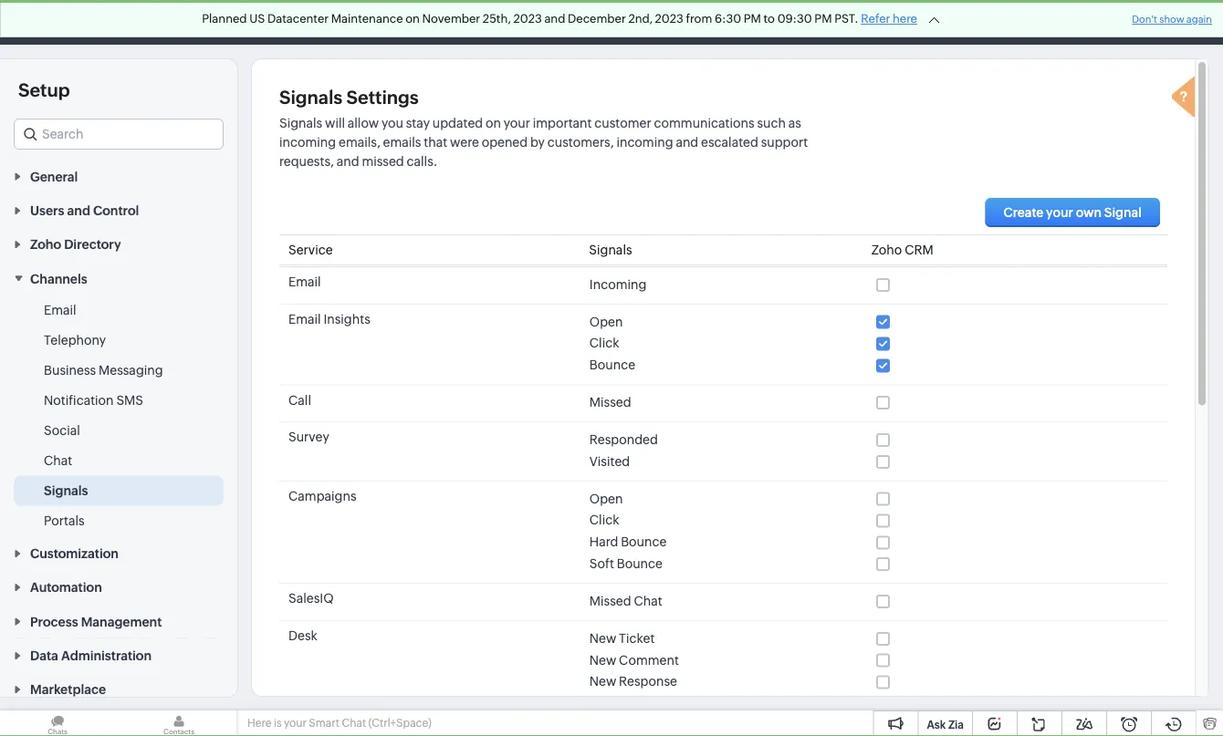 Task type: describe. For each thing, give the bounding box(es) containing it.
data
[[30, 649, 58, 663]]

open for hard bounce
[[589, 491, 623, 506]]

create
[[1004, 205, 1044, 220]]

is
[[274, 717, 282, 730]]

overdue
[[628, 696, 679, 711]]

create your own signal
[[1004, 205, 1142, 220]]

marketplace
[[30, 683, 106, 697]]

settings
[[347, 87, 419, 108]]

soft
[[589, 557, 614, 571]]

ask
[[927, 719, 946, 731]]

customer
[[595, 115, 651, 130]]

chats image
[[0, 711, 115, 737]]

2 vertical spatial chat
[[342, 717, 366, 730]]

email inside channels region
[[44, 302, 76, 317]]

call
[[288, 393, 311, 407]]

communications
[[654, 115, 754, 130]]

responded
[[589, 432, 658, 447]]

create menu image
[[902, 0, 947, 44]]

general button
[[0, 159, 237, 193]]

2nd,
[[628, 12, 653, 26]]

bounce for soft bounce
[[617, 557, 663, 571]]

requests,
[[279, 154, 334, 168]]

click for bounce
[[589, 336, 619, 351]]

will
[[325, 115, 345, 130]]

automation button
[[0, 570, 237, 604]]

visited
[[589, 454, 630, 469]]

own
[[1076, 205, 1102, 220]]

2 pm from the left
[[814, 12, 832, 26]]

services
[[525, 15, 575, 30]]

refer here link
[[861, 12, 917, 26]]

don't show again
[[1132, 14, 1212, 25]]

setup element
[[1093, 0, 1130, 45]]

your inside button
[[1046, 205, 1073, 220]]

notification sms link
[[44, 391, 143, 409]]

users
[[30, 203, 64, 218]]

on inside will allow you stay updated on your important customer communications such as incoming emails, emails that were opened by customers, incoming and escalated support requests, and missed calls.
[[486, 115, 501, 130]]

bounce for hard bounce
[[621, 535, 667, 549]]

new for new response
[[589, 675, 616, 689]]

your inside will allow you stay updated on your important customer communications such as incoming emails, emails that were opened by customers, incoming and escalated support requests, and missed calls.
[[504, 115, 530, 130]]

09:30
[[777, 12, 812, 26]]

were
[[450, 135, 479, 149]]

to
[[764, 12, 775, 26]]

zoho directory
[[30, 237, 121, 252]]

process management button
[[0, 604, 237, 638]]

contacts link
[[218, 0, 301, 44]]

telephony
[[44, 333, 106, 347]]

enterprise-trial upgrade
[[792, 9, 875, 35]]

again
[[1186, 14, 1212, 25]]

customization
[[30, 546, 119, 561]]

data administration button
[[0, 638, 237, 672]]

response
[[619, 675, 677, 689]]

soft bounce
[[589, 557, 663, 571]]

notification
[[44, 393, 114, 407]]

profile image
[[1141, 8, 1170, 37]]

stay
[[406, 115, 430, 130]]

here
[[247, 717, 272, 730]]

channels
[[30, 271, 87, 286]]

process management
[[30, 615, 162, 629]]

1 vertical spatial ticket
[[589, 696, 625, 711]]

25th,
[[483, 12, 511, 26]]

0 vertical spatial ticket
[[619, 631, 655, 646]]

email down service
[[288, 275, 321, 289]]

1 2023 from the left
[[513, 12, 542, 26]]

opened
[[482, 135, 528, 149]]

zoho crm
[[871, 243, 933, 257]]

leads link
[[153, 0, 218, 44]]

survey
[[288, 430, 329, 445]]

calls.
[[407, 154, 438, 168]]

0 vertical spatial bounce
[[589, 358, 635, 372]]

november
[[422, 12, 480, 26]]

projects
[[605, 15, 653, 30]]

new ticket
[[589, 631, 655, 646]]

will allow you stay updated on your important customer communications such as incoming emails, emails that were opened by customers, incoming and escalated support requests, and missed calls.
[[279, 115, 808, 168]]

administration
[[61, 649, 152, 663]]

refer
[[861, 12, 890, 26]]

campaigns
[[288, 489, 356, 504]]

customers,
[[547, 135, 614, 149]]

business messaging
[[44, 363, 163, 377]]

such
[[757, 115, 786, 130]]

and down emails, on the top of the page
[[337, 154, 359, 168]]

don't
[[1132, 14, 1157, 25]]

signals link
[[44, 481, 88, 500]]

show
[[1159, 14, 1184, 25]]

us
[[249, 12, 265, 26]]

zia
[[948, 719, 964, 731]]

planned
[[202, 12, 247, 26]]

here
[[893, 12, 917, 26]]

signals up requests,
[[279, 115, 325, 130]]

tasks link
[[449, 0, 510, 44]]

Search text field
[[15, 120, 223, 149]]

hard
[[589, 535, 618, 549]]

social
[[44, 423, 80, 438]]

marketplace element
[[1056, 0, 1093, 44]]

email left insights
[[288, 312, 321, 327]]

zoho for zoho crm
[[871, 243, 902, 257]]



Task type: locate. For each thing, give the bounding box(es) containing it.
don't show again link
[[1132, 14, 1212, 25]]

zoho inside zoho directory dropdown button
[[30, 237, 61, 252]]

search element
[[947, 0, 984, 45]]

enterprise-
[[792, 9, 852, 22]]

2 new from the top
[[589, 653, 616, 667]]

bounce up "responded"
[[589, 358, 635, 372]]

planned us datacenter maintenance on november 25th, 2023 and december 2nd, 2023 from 6:30 pm to 09:30 pm pst. refer here
[[202, 12, 917, 26]]

email
[[288, 275, 321, 289], [44, 302, 76, 317], [288, 312, 321, 327]]

new up new comment
[[589, 631, 616, 646]]

open for bounce
[[589, 314, 623, 329]]

desk
[[288, 629, 318, 644]]

chat inside channels region
[[44, 453, 72, 468]]

1 vertical spatial missed
[[589, 594, 631, 608]]

december
[[568, 12, 626, 26]]

0 horizontal spatial chat
[[44, 453, 72, 468]]

open down incoming
[[589, 314, 623, 329]]

2 horizontal spatial your
[[1046, 205, 1073, 220]]

1 horizontal spatial on
[[486, 115, 501, 130]]

0 horizontal spatial on
[[405, 12, 420, 26]]

pm left to
[[744, 12, 761, 26]]

zoho down users
[[30, 237, 61, 252]]

new comment
[[589, 653, 679, 667]]

(ctrl+space)
[[368, 717, 432, 730]]

services link
[[510, 0, 590, 44]]

new for new comment
[[589, 653, 616, 667]]

and
[[544, 12, 565, 26], [676, 135, 698, 149], [337, 154, 359, 168], [67, 203, 90, 218]]

emails
[[383, 135, 421, 149]]

profile element
[[1130, 0, 1181, 44]]

1 vertical spatial chat
[[634, 594, 662, 608]]

signals up will
[[279, 87, 342, 108]]

2 open from the top
[[589, 491, 623, 506]]

and down communications
[[676, 135, 698, 149]]

0 vertical spatial missed
[[589, 395, 631, 410]]

by
[[530, 135, 545, 149]]

contacts image
[[121, 711, 236, 737]]

1 horizontal spatial chat
[[342, 717, 366, 730]]

bounce down the hard bounce
[[617, 557, 663, 571]]

3 new from the top
[[589, 675, 616, 689]]

open down visited
[[589, 491, 623, 506]]

hard bounce
[[589, 535, 667, 549]]

signals inside channels region
[[44, 483, 88, 498]]

zoho left crm
[[871, 243, 902, 257]]

chat down social link
[[44, 453, 72, 468]]

2 click from the top
[[589, 513, 619, 528]]

your left own
[[1046, 205, 1073, 220]]

ask zia
[[927, 719, 964, 731]]

general
[[30, 169, 78, 184]]

salesiq
[[288, 592, 334, 606]]

that
[[424, 135, 447, 149]]

chat down soft bounce
[[634, 594, 662, 608]]

notification sms
[[44, 393, 143, 407]]

signals up incoming
[[589, 243, 632, 257]]

contacts
[[232, 15, 286, 30]]

social link
[[44, 421, 80, 439]]

0 vertical spatial click
[[589, 336, 619, 351]]

new for new ticket
[[589, 631, 616, 646]]

control
[[93, 203, 139, 218]]

signals up portals
[[44, 483, 88, 498]]

important
[[533, 115, 592, 130]]

insights
[[323, 312, 370, 327]]

updated
[[432, 115, 483, 130]]

signal
[[1104, 205, 1142, 220]]

zoho for zoho directory
[[30, 237, 61, 252]]

escalated
[[701, 135, 758, 149]]

1 horizontal spatial 2023
[[655, 12, 684, 26]]

signals element
[[984, 0, 1019, 45]]

customization button
[[0, 536, 237, 570]]

1 click from the top
[[589, 336, 619, 351]]

chat
[[44, 453, 72, 468], [634, 594, 662, 608], [342, 717, 366, 730]]

0 vertical spatial new
[[589, 631, 616, 646]]

and inside "dropdown button"
[[67, 203, 90, 218]]

2 vertical spatial bounce
[[617, 557, 663, 571]]

1 missed from the top
[[589, 395, 631, 410]]

business messaging link
[[44, 361, 163, 379]]

missed
[[589, 395, 631, 410], [589, 594, 631, 608]]

missed chat
[[589, 594, 662, 608]]

users and control
[[30, 203, 139, 218]]

None field
[[14, 119, 224, 150]]

2023 right "25th,"
[[513, 12, 542, 26]]

ticket up new comment
[[619, 631, 655, 646]]

on up opened
[[486, 115, 501, 130]]

0 horizontal spatial zoho
[[30, 237, 61, 252]]

ticket down new response
[[589, 696, 625, 711]]

missed for missed
[[589, 395, 631, 410]]

users and control button
[[0, 193, 237, 227]]

your
[[504, 115, 530, 130], [1046, 205, 1073, 220], [284, 717, 307, 730]]

signals settings
[[279, 87, 419, 108]]

accounts link
[[301, 0, 387, 44]]

2 2023 from the left
[[655, 12, 684, 26]]

incoming
[[589, 277, 647, 292]]

create your own signal button
[[985, 198, 1160, 227]]

automation
[[30, 581, 102, 595]]

on
[[405, 12, 420, 26], [486, 115, 501, 130]]

zoho
[[30, 237, 61, 252], [871, 243, 902, 257]]

email down channels
[[44, 302, 76, 317]]

new down "new ticket"
[[589, 653, 616, 667]]

pm
[[744, 12, 761, 26], [814, 12, 832, 26]]

leads
[[168, 15, 203, 30]]

missed up "responded"
[[589, 395, 631, 410]]

1 horizontal spatial pm
[[814, 12, 832, 26]]

0 horizontal spatial incoming
[[279, 135, 336, 149]]

setup
[[18, 79, 70, 100]]

1 horizontal spatial incoming
[[616, 135, 673, 149]]

marketplace button
[[0, 672, 237, 706]]

portals link
[[44, 511, 85, 530]]

channels region
[[0, 295, 237, 536]]

messaging
[[99, 363, 163, 377]]

0 vertical spatial on
[[405, 12, 420, 26]]

email insights
[[288, 312, 370, 327]]

trial
[[852, 9, 875, 22]]

incoming
[[279, 135, 336, 149], [616, 135, 673, 149]]

as
[[788, 115, 801, 130]]

management
[[81, 615, 162, 629]]

2023 right 2nd,
[[655, 12, 684, 26]]

0 vertical spatial chat
[[44, 453, 72, 468]]

missed down the soft
[[589, 594, 631, 608]]

and left december
[[544, 12, 565, 26]]

2023
[[513, 12, 542, 26], [655, 12, 684, 26]]

0 horizontal spatial 2023
[[513, 12, 542, 26]]

missed for missed chat
[[589, 594, 631, 608]]

2 vertical spatial new
[[589, 675, 616, 689]]

tasks
[[464, 15, 496, 30]]

0 horizontal spatial your
[[284, 717, 307, 730]]

1 vertical spatial click
[[589, 513, 619, 528]]

1 pm from the left
[[744, 12, 761, 26]]

pm left pst.
[[814, 12, 832, 26]]

0 horizontal spatial pm
[[744, 12, 761, 26]]

new response
[[589, 675, 677, 689]]

chat link
[[44, 451, 72, 469]]

0 vertical spatial open
[[589, 314, 623, 329]]

your right is
[[284, 717, 307, 730]]

1 vertical spatial on
[[486, 115, 501, 130]]

your up opened
[[504, 115, 530, 130]]

telephony link
[[44, 331, 106, 349]]

accounts
[[316, 15, 373, 30]]

1 vertical spatial your
[[1046, 205, 1073, 220]]

support
[[761, 135, 808, 149]]

1 horizontal spatial your
[[504, 115, 530, 130]]

incoming up requests,
[[279, 135, 336, 149]]

sms
[[116, 393, 143, 407]]

bounce up soft bounce
[[621, 535, 667, 549]]

click up hard
[[589, 513, 619, 528]]

missed
[[362, 154, 404, 168]]

2 incoming from the left
[[616, 135, 673, 149]]

1 vertical spatial open
[[589, 491, 623, 506]]

2 vertical spatial your
[[284, 717, 307, 730]]

1 new from the top
[[589, 631, 616, 646]]

1 horizontal spatial zoho
[[871, 243, 902, 257]]

you
[[382, 115, 403, 130]]

click down incoming
[[589, 336, 619, 351]]

6:30
[[715, 12, 741, 26]]

1 incoming from the left
[[279, 135, 336, 149]]

click for hard bounce
[[589, 513, 619, 528]]

1 vertical spatial bounce
[[621, 535, 667, 549]]

2 missed from the top
[[589, 594, 631, 608]]

incoming down customer
[[616, 135, 673, 149]]

maintenance
[[331, 12, 403, 26]]

2 horizontal spatial chat
[[634, 594, 662, 608]]

open
[[589, 314, 623, 329], [589, 491, 623, 506]]

new down new comment
[[589, 675, 616, 689]]

0 vertical spatial your
[[504, 115, 530, 130]]

projects link
[[590, 0, 667, 44]]

on left november
[[405, 12, 420, 26]]

emails,
[[339, 135, 380, 149]]

chat right smart
[[342, 717, 366, 730]]

deals link
[[387, 0, 449, 44]]

process
[[30, 615, 78, 629]]

signals
[[279, 87, 342, 108], [279, 115, 325, 130], [589, 243, 632, 257], [44, 483, 88, 498]]

1 open from the top
[[589, 314, 623, 329]]

business
[[44, 363, 96, 377]]

1 vertical spatial new
[[589, 653, 616, 667]]

and right users
[[67, 203, 90, 218]]



Task type: vqa. For each thing, say whether or not it's contained in the screenshot.


